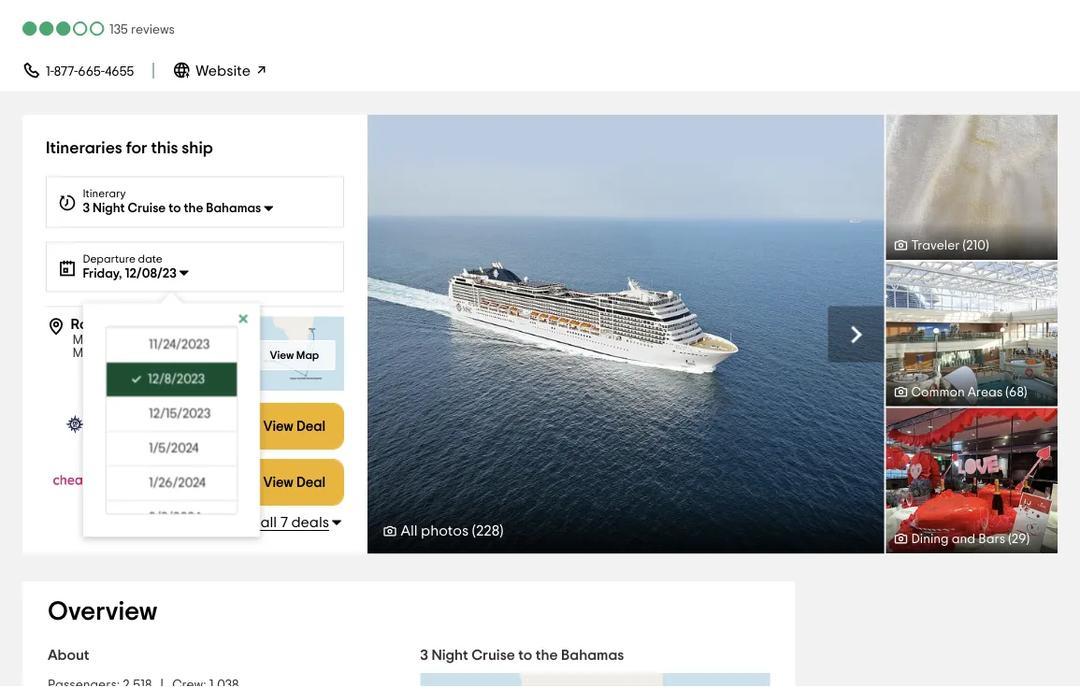 Task type: describe. For each thing, give the bounding box(es) containing it.
dining and bars ( 29 )
[[912, 534, 1030, 547]]

all photos ( 228 )
[[401, 524, 504, 539]]

12/8/2023
[[148, 373, 205, 386]]

dining
[[912, 534, 950, 547]]

friday,
[[83, 267, 122, 280]]

miami
[[203, 347, 238, 360]]

deals
[[291, 516, 329, 531]]

( right traveler
[[964, 240, 967, 253]]

route miami, key west, ocean cay msc marine reserve, miami
[[71, 317, 242, 360]]

view right pp at the bottom left of the page
[[263, 420, 294, 434]]

1 view deal from the top
[[263, 420, 326, 434]]

for
[[126, 139, 148, 156]]

view left map
[[270, 350, 294, 361]]

west,
[[139, 334, 171, 347]]

map
[[297, 350, 319, 361]]

1/26/2024
[[149, 477, 206, 490]]

0 vertical spatial 3
[[83, 202, 90, 215]]

$169 $109 pp
[[181, 407, 236, 432]]

7
[[280, 516, 288, 531]]

cay
[[218, 334, 242, 347]]

68
[[1010, 386, 1025, 399]]

common areas ( 68 )
[[912, 386, 1028, 399]]

0 horizontal spatial the
[[184, 202, 203, 215]]

29
[[1012, 534, 1027, 547]]

1-877-665-4655
[[46, 65, 134, 78]]

1 horizontal spatial cruise
[[472, 649, 515, 664]]

traveler
[[912, 240, 961, 253]]

0 horizontal spatial to
[[169, 202, 181, 215]]

traveler ( 210 )
[[912, 240, 990, 253]]

itinerary
[[83, 189, 126, 200]]

view map
[[270, 350, 319, 361]]

1 horizontal spatial the
[[536, 649, 558, 664]]

common
[[912, 386, 966, 399]]

this
[[151, 139, 178, 156]]

877-
[[54, 65, 78, 78]]

departure
[[83, 254, 136, 265]]

all
[[261, 516, 277, 531]]

miami,
[[73, 334, 112, 347]]

1/5/2024
[[149, 442, 199, 455]]

itineraries for this ship
[[46, 139, 213, 156]]

areas
[[968, 386, 1004, 399]]

1-877-665-4655 link
[[22, 60, 134, 79]]

ocean
[[174, 334, 215, 347]]

665-
[[78, 65, 105, 78]]

and
[[952, 534, 976, 547]]

228
[[476, 524, 500, 539]]



Task type: locate. For each thing, give the bounding box(es) containing it.
deal up "deals" at bottom left
[[297, 476, 326, 490]]

1 horizontal spatial 3
[[420, 649, 429, 664]]

0 horizontal spatial cruise
[[128, 202, 166, 215]]

12/08/23
[[125, 267, 177, 280]]

1 horizontal spatial bahamas
[[562, 649, 625, 664]]

view all 7 deals
[[225, 516, 329, 531]]

0 vertical spatial night
[[93, 202, 125, 215]]

2 deal from the top
[[297, 476, 326, 490]]

key
[[115, 334, 136, 347]]

$109
[[181, 415, 217, 432]]

0 horizontal spatial night
[[93, 202, 125, 215]]

reviews
[[131, 23, 175, 36]]

1 vertical spatial 3 night cruise to the bahamas
[[420, 649, 625, 664]]

view
[[270, 350, 294, 361], [263, 420, 294, 434], [263, 476, 294, 490], [225, 516, 257, 531]]

bahamas
[[206, 202, 261, 215], [562, 649, 625, 664]]

date
[[138, 254, 163, 265]]

) right traveler
[[986, 240, 990, 253]]

the map for this itinerary is not available at this time. image
[[420, 674, 771, 688]]

about
[[48, 649, 89, 664]]

1 vertical spatial deal
[[297, 476, 326, 490]]

cruise
[[128, 202, 166, 215], [472, 649, 515, 664]]

pp
[[218, 418, 236, 431]]

1 vertical spatial the
[[536, 649, 558, 664]]

2/2/2024
[[149, 511, 201, 525]]

1 vertical spatial night
[[432, 649, 469, 664]]

135
[[109, 23, 128, 36]]

bars
[[979, 534, 1006, 547]]

0 vertical spatial 3 night cruise to the bahamas
[[83, 202, 261, 215]]

135 reviews
[[109, 23, 175, 36]]

all
[[401, 524, 418, 539]]

1 vertical spatial to
[[519, 649, 533, 664]]

12/15/2023
[[149, 408, 211, 421]]

3 of 5 bubbles image
[[22, 20, 107, 36]]

deal down map
[[297, 420, 326, 434]]

to up the map for this itinerary is not available at this time. "image"
[[519, 649, 533, 664]]

msc
[[73, 347, 101, 360]]

210
[[967, 240, 986, 253]]

view deal up 7
[[263, 476, 326, 490]]

) right areas
[[1025, 386, 1028, 399]]

0 vertical spatial the
[[184, 202, 203, 215]]

)
[[986, 240, 990, 253], [1025, 386, 1028, 399], [500, 524, 504, 539], [1027, 534, 1030, 547]]

marine
[[104, 347, 146, 360]]

0 vertical spatial deal
[[297, 420, 326, 434]]

$339
[[179, 475, 217, 492]]

1 vertical spatial view deal
[[263, 476, 326, 490]]

the
[[184, 202, 203, 215], [536, 649, 558, 664]]

view left the all
[[225, 516, 257, 531]]

(
[[964, 240, 967, 253], [1006, 386, 1010, 399], [472, 524, 476, 539], [1009, 534, 1012, 547]]

1 horizontal spatial night
[[432, 649, 469, 664]]

the down the ship
[[184, 202, 203, 215]]

1 vertical spatial cruise
[[472, 649, 515, 664]]

2 view deal from the top
[[263, 476, 326, 490]]

3 night cruise to the bahamas up the map for this itinerary is not available at this time. "image"
[[420, 649, 625, 664]]

0 vertical spatial to
[[169, 202, 181, 215]]

( right bars
[[1009, 534, 1012, 547]]

0 horizontal spatial 3 night cruise to the bahamas
[[83, 202, 261, 215]]

night
[[93, 202, 125, 215], [432, 649, 469, 664]]

( right photos
[[472, 524, 476, 539]]

deal
[[297, 420, 326, 434], [297, 476, 326, 490]]

the up the map for this itinerary is not available at this time. "image"
[[536, 649, 558, 664]]

to down this
[[169, 202, 181, 215]]

0 vertical spatial cruise
[[128, 202, 166, 215]]

full
[[603, 325, 632, 344]]

3
[[83, 202, 90, 215], [420, 649, 429, 664]]

3 night cruise to the bahamas up date
[[83, 202, 261, 215]]

website
[[196, 63, 254, 78]]

bahamas down the ship
[[206, 202, 261, 215]]

0 horizontal spatial 3
[[83, 202, 90, 215]]

0 vertical spatial bahamas
[[206, 202, 261, 215]]

to
[[169, 202, 181, 215], [519, 649, 533, 664]]

) right bars
[[1027, 534, 1030, 547]]

bahamas up the map for this itinerary is not available at this time. "image"
[[562, 649, 625, 664]]

photos
[[421, 524, 469, 539]]

$169
[[213, 407, 236, 419]]

route
[[71, 317, 110, 332]]

1 horizontal spatial to
[[519, 649, 533, 664]]

11/24/2023
[[149, 338, 210, 351]]

1 deal from the top
[[297, 420, 326, 434]]

itineraries
[[46, 139, 122, 156]]

1-
[[46, 65, 54, 78]]

0 horizontal spatial bahamas
[[206, 202, 261, 215]]

4655
[[105, 65, 134, 78]]

view deal right pp at the bottom left of the page
[[263, 420, 326, 434]]

ship
[[182, 139, 213, 156]]

) right photos
[[500, 524, 504, 539]]

reserve,
[[149, 347, 200, 360]]

3 night cruise to the bahamas
[[83, 202, 261, 215], [420, 649, 625, 664]]

1 horizontal spatial 3 night cruise to the bahamas
[[420, 649, 625, 664]]

view deal
[[263, 420, 326, 434], [263, 476, 326, 490]]

( right areas
[[1006, 386, 1010, 399]]

full view
[[603, 325, 673, 344]]

1 vertical spatial bahamas
[[562, 649, 625, 664]]

departure date friday, 12/08/23
[[83, 254, 177, 280]]

1 vertical spatial 3
[[420, 649, 429, 664]]

view
[[636, 325, 673, 344]]

overview
[[48, 599, 157, 625]]

view up view all 7 deals
[[263, 476, 294, 490]]

0 vertical spatial view deal
[[263, 420, 326, 434]]



Task type: vqa. For each thing, say whether or not it's contained in the screenshot.
sixth option from the bottom
no



